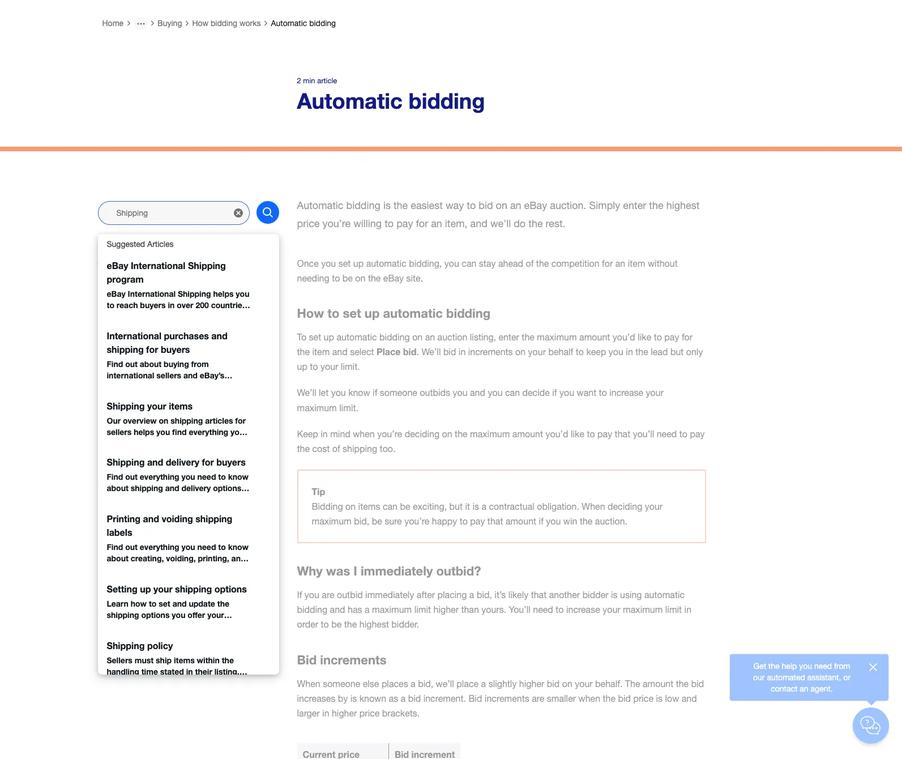 Task type: describe. For each thing, give the bounding box(es) containing it.
automatic inside once you set up automatic bidding, you can stay ahead of the competition for an item without needing to be on the ebay site.
[[367, 258, 407, 269]]

to set up automatic bidding on an auction listing, enter the maximum amount you'd like to pay for the item and select
[[297, 332, 693, 357]]

and inside to set up automatic bidding on an auction listing, enter the maximum amount you'd like to pay for the item and select
[[333, 347, 348, 357]]

shipping up 200
[[178, 289, 211, 299]]

you left want
[[560, 388, 575, 398]]

pay inside to set up automatic bidding on an auction listing, enter the maximum amount you'd like to pay for the item and select
[[665, 332, 680, 342]]

how bidding works link
[[192, 19, 261, 28]]

set left articles
[[129, 240, 142, 250]]

2 min article automatic bidding
[[297, 77, 485, 113]]

you'd inside keep in mind when you're deciding on the maximum amount you'd like to pay that you'll need to pay the cost of shipping too.
[[546, 429, 569, 439]]

using inside items within the handling time stated in their listing, using the
[[107, 678, 127, 688]]

need inside the helps you to reach buyers in over 200 countries without the need to manage overseas , customs, or returns.
[[152, 312, 170, 321]]

and inside options you offer your buyers on ebay through our quick listing and advanced listing tools.
[[132, 633, 146, 643]]

maximum left limit
[[624, 605, 663, 615]]

maximum inside keep in mind when you're deciding on the maximum amount you'd like to pay that you'll need to pay the cost of shipping too.
[[471, 429, 510, 439]]

suggested articles
[[107, 240, 174, 249]]

auction
[[438, 332, 468, 342]]

and down overseas
[[212, 330, 228, 341]]

programs.
[[141, 382, 180, 392]]

be up sure on the bottom left of page
[[400, 502, 411, 512]]

in down auction
[[459, 347, 466, 357]]

everything for delivery
[[140, 472, 179, 482]]

and left more.
[[132, 461, 146, 471]]

creating,
[[131, 554, 164, 563]]

sellers must ship
[[107, 656, 172, 665]]

increments up reach
[[114, 283, 159, 293]]

can inside we'll let you know if someone outbids you and you can decide if you want to increase your maximum limit.
[[506, 388, 520, 398]]

1 horizontal spatial higher
[[520, 679, 545, 689]]

time
[[142, 667, 158, 677]]

automatic down site.
[[383, 306, 443, 321]]

bid down the
[[619, 694, 631, 704]]

once
[[297, 258, 319, 269]]

overview
[[123, 416, 157, 426]]

you right let
[[331, 388, 346, 398]]

an inside to set up automatic bidding on an auction listing, enter the maximum amount you'd like to pay for the item and select
[[426, 332, 435, 342]]

on inside keep in mind when you're deciding on the maximum amount you'd like to pay that you'll need to pay the cost of shipping too.
[[442, 429, 453, 439]]

you inside options you offer your buyers on ebay through our quick listing and advanced listing tools.
[[172, 610, 186, 620]]

that inside if you are outbid immediately after placing a bid, it's likely that another bidder is using automatic bidding and has a maximum limit higher than yours. you'll need to increase your maximum limit in order to be the highest bidder.
[[531, 590, 547, 600]]

over
[[177, 300, 194, 310]]

the down behalf.
[[603, 694, 616, 704]]

need inside get the help you need from our automated assistant, or contact an agent.
[[815, 662, 833, 671]]

get
[[754, 662, 767, 671]]

on inside tip bidding on items can be exciting, but it is a contractual obligation. when deciding your maximum bid, be sure you're happy to pay that amount if you win the auction.
[[346, 502, 356, 512]]

the right 'simply'
[[650, 200, 664, 212]]

sellers inside international purchases and shipping for buyers find out about buying from international sellers and ebay's programs.
[[157, 371, 181, 380]]

simply
[[590, 200, 621, 212]]

labels inside rates, labels and packaging, tracking your items, and more.
[[107, 450, 129, 459]]

an up do
[[511, 200, 522, 212]]

it
[[466, 502, 470, 512]]

the down to
[[297, 347, 310, 357]]

out for printing
[[125, 543, 138, 552]]

1 horizontal spatial i
[[354, 564, 358, 579]]

of inside keep in mind when you're deciding on the maximum amount you'd like to pay that you'll need to pay the cost of shipping too.
[[333, 444, 340, 454]]

bid inside the . we'll bid in increments on your behalf to keep you in the lead but only up to your limit.
[[444, 347, 457, 357]]

do
[[514, 218, 526, 230]]

we'll
[[436, 679, 455, 689]]

on inside options you offer your buyers on ebay through our quick listing and advanced listing tools.
[[135, 622, 144, 631]]

and up find out everything you need to know about
[[147, 457, 163, 468]]

limit higher
[[415, 605, 459, 615]]

by is
[[338, 694, 357, 704]]

find for printing
[[107, 543, 123, 552]]

to inside tip bidding on items can be exciting, but it is a contractual obligation. when deciding your maximum bid, be sure you're happy to pay that amount if you win the auction.
[[460, 516, 468, 527]]

is inside 'automatic bidding is the easiest way to bid on an ebay auction. simply enter the highest price you're willing to pay for an item, and we'll do the rest.'
[[384, 200, 391, 212]]

for inside the articles for sellers helps you find everything you need to know about
[[235, 416, 246, 426]]

1 vertical spatial why was i immediately outbid?
[[297, 564, 482, 579]]

ebay up reach
[[107, 289, 126, 299]]

for inside once you set up automatic bidding, you can stay ahead of the competition for an item without needing to be on the ebay site.
[[603, 258, 614, 269]]

place
[[377, 347, 401, 357]]

ebay inside once you set up automatic bidding, you can stay ahead of the competition for an item without needing to be on the ebay site.
[[384, 273, 404, 283]]

can inside once you set up automatic bidding, you can stay ahead of the competition for an item without needing to be on the ebay site.
[[462, 258, 477, 269]]

shipping up "update"
[[175, 584, 212, 595]]

0 vertical spatial i
[[136, 261, 139, 272]]

a right as
[[401, 694, 406, 704]]

automatic bidding link
[[271, 19, 336, 28]]

buyers for your
[[107, 622, 132, 631]]

2 listing from the left
[[187, 633, 210, 643]]

if
[[297, 590, 302, 600]]

2
[[297, 77, 301, 85]]

you down our overview on shipping
[[156, 427, 170, 437]]

placing
[[438, 590, 467, 600]]

automatic for automatic bidding is the easiest way to bid on an ebay auction. simply enter the highest price you're willing to pay for an item, and we'll do the rest.
[[297, 200, 344, 212]]

min
[[303, 77, 315, 85]]

we'll let you know if someone outbids you and you can decide if you want to increase your maximum limit.
[[297, 388, 664, 413]]

0 horizontal spatial bid
[[98, 283, 111, 293]]

cost
[[313, 444, 330, 454]]

to inside learn how to set and update the shipping
[[149, 599, 157, 609]]

you inside if you are outbid immediately after placing a bid, it's likely that another bidder is using automatic bidding and has a maximum limit higher than yours. you'll need to increase your maximum limit in order to be the highest bidder.
[[305, 590, 320, 600]]

you right outbids at bottom left
[[453, 388, 468, 398]]

increment.
[[424, 694, 466, 704]]

the down we'll let you know if someone outbids you and you can decide if you want to increase your maximum limit.
[[455, 429, 468, 439]]

need inside the articles for sellers helps you find everything you need to know about
[[107, 438, 126, 448]]

bid, inside tip bidding on items can be exciting, but it is a contractual obligation. when deciding your maximum bid, be sure you're happy to pay that amount if you win the auction.
[[354, 516, 370, 527]]

a up than
[[470, 590, 475, 600]]

at
[[141, 689, 149, 699]]

the right ahead
[[537, 258, 550, 269]]

up inside the . we'll bid in increments on your behalf to keep you in the lead but only up to your limit.
[[297, 362, 308, 372]]

another
[[550, 590, 581, 600]]

handling
[[107, 667, 139, 677]]

ebay inside ebay international shipping program
[[107, 260, 128, 271]]

0 horizontal spatial if
[[373, 388, 378, 398]]

customs,
[[144, 323, 178, 333]]

we'll inside the . we'll bid in increments on your behalf to keep you in the lead but only up to your limit.
[[422, 347, 441, 357]]

the
[[626, 679, 641, 689]]

from inside get the help you need from our automated assistant, or contact an agent.
[[835, 662, 851, 671]]

your inside we'll let you know if someone outbids you and you can decide if you want to increase your maximum limit.
[[647, 388, 664, 398]]

is inside if you are outbid immediately after placing a bid, it's likely that another bidder is using automatic bidding and has a maximum limit higher than yours. you'll need to increase your maximum limit in order to be the highest bidder.
[[612, 590, 618, 600]]

low and
[[666, 694, 698, 704]]

setting
[[107, 584, 138, 595]]

a right has
[[365, 605, 370, 615]]

only
[[687, 347, 704, 357]]

up up select
[[365, 306, 380, 321]]

service the buyer selected at checkout.
[[107, 678, 243, 699]]

your inside when someone else places a bid, we'll place a slightly higher bid on your behalf. the amount the bid increases by is known as a bid increment. bid increments are smaller when the bid price is low and larger in higher price brackets.
[[575, 679, 593, 689]]

automatic bidding is the easiest way to bid on an ebay auction. simply enter the highest price you're willing to pay for an item, and we'll do the rest.
[[297, 200, 700, 230]]

ahead
[[499, 258, 524, 269]]

for inside international purchases and shipping for buyers find out about buying from international sellers and ebay's programs.
[[146, 344, 158, 355]]

the left site.
[[368, 273, 381, 283]]

rest.
[[546, 218, 566, 230]]

you down the . we'll bid in increments on your behalf to keep you in the lead but only up to your limit.
[[488, 388, 503, 398]]

for inside to set up automatic bidding on an auction listing, enter the maximum amount you'd like to pay for the item and select
[[682, 332, 693, 342]]

bid, inside when someone else places a bid, we'll place a slightly higher bid on your behalf. the amount the bid increases by is known as a bid increment. bid increments are smaller when the bid price is low and larger in higher price brackets.
[[418, 679, 434, 689]]

to inside the articles for sellers helps you find everything you need to know about
[[128, 438, 135, 448]]

when inside when someone else places a bid, we'll place a slightly higher bid on your behalf. the amount the bid increases by is known as a bid increment. bid increments are smaller when the bid price is low and larger in higher price brackets.
[[297, 679, 321, 689]]

0 vertical spatial delivery
[[166, 457, 200, 468]]

shipping for and
[[107, 457, 145, 468]]

0 horizontal spatial bid increments
[[98, 283, 159, 293]]

limit. inside we'll let you know if someone outbids you and you can decide if you want to increase your maximum limit.
[[340, 403, 359, 413]]

slightly
[[489, 679, 517, 689]]

behalf.
[[596, 679, 623, 689]]

shipping up ebay.
[[131, 484, 163, 493]]

increments inside the . we'll bid in increments on your behalf to keep you in the lead but only up to your limit.
[[469, 347, 513, 357]]

item inside once you set up automatic bidding, you can stay ahead of the competition for an item without needing to be on the ebay site.
[[628, 258, 646, 269]]

1 vertical spatial options
[[215, 584, 247, 595]]

items inside items within the handling time stated in their listing, using the
[[174, 656, 195, 665]]

pay left you'll
[[598, 429, 613, 439]]

returns.
[[191, 323, 220, 333]]

agent.
[[811, 685, 834, 694]]

tools.
[[212, 633, 233, 643]]

2 horizontal spatial how
[[297, 306, 324, 321]]

printing and voiding shipping labels
[[107, 514, 233, 538]]

place
[[457, 679, 479, 689]]

stated
[[160, 667, 184, 677]]

someone inside we'll let you know if someone outbids you and you can decide if you want to increase your maximum limit.
[[380, 388, 418, 398]]

bid right place
[[403, 347, 417, 357]]

bid up the low and
[[692, 679, 705, 689]]

you up rates,
[[231, 427, 244, 437]]

help
[[783, 662, 798, 671]]

increase inside we'll let you know if someone outbids you and you can decide if you want to increase your maximum limit.
[[610, 388, 644, 398]]

the left the easiest
[[394, 200, 408, 212]]

item,
[[445, 218, 468, 230]]

easiest
[[411, 200, 443, 212]]

you inside the . we'll bid in increments on your behalf to keep you in the lead but only up to your limit.
[[609, 347, 624, 357]]

behalf
[[549, 347, 574, 357]]

sellers
[[107, 656, 133, 665]]

must
[[135, 656, 154, 665]]

enter inside to set up automatic bidding on an auction listing, enter the maximum amount you'd like to pay for the item and select
[[499, 332, 520, 342]]

places
[[382, 679, 409, 689]]

increments up else
[[320, 653, 387, 667]]

on inside 'automatic bidding is the easiest way to bid on an ebay auction. simply enter the highest price you're willing to pay for an item, and we'll do the rest.'
[[496, 200, 508, 212]]

learn
[[107, 599, 129, 609]]

you're inside 'automatic bidding is the easiest way to bid on an ebay auction. simply enter the highest price you're willing to pay for an item, and we'll do the rest.'
[[323, 218, 351, 230]]

to inside the find out everything you need to know about creating, voiding, printing, and reprinting
[[218, 543, 226, 552]]

articles
[[205, 416, 233, 426]]

maximum inside to set up automatic bidding on an auction listing, enter the maximum amount you'd like to pay for the item and select
[[538, 332, 577, 342]]

about inside international purchases and shipping for buyers find out about buying from international sellers and ebay's programs.
[[140, 359, 162, 369]]

a right the place
[[482, 679, 486, 689]]

maximum inside tip bidding on items can be exciting, but it is a contractual obligation. when deciding your maximum bid, be sure you're happy to pay that amount if you win the auction.
[[312, 516, 352, 527]]

a right places
[[411, 679, 416, 689]]

you'll
[[634, 429, 655, 439]]

maximum inside we'll let you know if someone outbids you and you can decide if you want to increase your maximum limit.
[[297, 403, 337, 413]]

how for how to set up automatic bidding link
[[98, 240, 116, 250]]

we'll
[[491, 218, 511, 230]]

shipping your items
[[107, 401, 193, 411]]

you right once
[[322, 258, 336, 269]]

up up how
[[140, 584, 151, 595]]

Search eBay Help... text field
[[98, 201, 250, 225]]

out for shipping
[[125, 472, 138, 482]]

and inside 'printing and voiding shipping labels'
[[143, 514, 159, 524]]

be left sure on the bottom left of page
[[372, 516, 382, 527]]

more.
[[148, 461, 170, 471]]

larger
[[297, 709, 320, 719]]

to inside find out everything you need to know about
[[218, 472, 226, 482]]

helps inside the articles for sellers helps you find everything you need to know about
[[134, 427, 154, 437]]

you inside find out everything you need to know about
[[182, 472, 195, 482]]

how bidding works
[[192, 19, 261, 28]]

on inside once you set up automatic bidding, you can stay ahead of the competition for an item without needing to be on the ebay site.
[[356, 273, 366, 283]]

is inside tip bidding on items can be exciting, but it is a contractual obligation. when deciding your maximum bid, be sure you're happy to pay that amount if you win the auction.
[[473, 502, 480, 512]]

shipping inside ebay international shipping program
[[188, 260, 226, 271]]

how to set up automatic bidding inside how to set up automatic bidding link
[[98, 240, 230, 250]]

decide
[[523, 388, 550, 398]]

within
[[197, 656, 220, 665]]

everything for voiding
[[140, 543, 179, 552]]

0 horizontal spatial outbid?
[[193, 261, 223, 272]]

find for shipping
[[107, 472, 123, 482]]

has
[[348, 605, 363, 615]]

on inside the . we'll bid in increments on your behalf to keep you in the lead but only up to your limit.
[[516, 347, 526, 357]]

happy
[[432, 516, 458, 527]]

labels inside 'printing and voiding shipping labels'
[[107, 527, 132, 538]]

know inside find out everything you need to know about
[[228, 472, 249, 482]]

rates, labels and packaging, tracking your items, and more.
[[107, 438, 242, 471]]

in right keep
[[627, 347, 634, 357]]

in inside if you are outbid immediately after placing a bid, it's likely that another bidder is using automatic bidding and has a maximum limit higher than yours. you'll need to increase your maximum limit in order to be the highest bidder.
[[685, 605, 692, 615]]

the up "at"
[[130, 678, 142, 688]]

obligation.
[[537, 502, 580, 512]]

on down shipping your items
[[159, 416, 169, 426]]

shipping and delivery for buyers
[[107, 457, 246, 468]]

pay right you'll
[[691, 429, 705, 439]]

your inside if you are outbid immediately after placing a bid, it's likely that another bidder is using automatic bidding and has a maximum limit higher than yours. you'll need to increase your maximum limit in order to be the highest bidder.
[[603, 605, 621, 615]]

our inside get the help you need from our automated assistant, or contact an agent.
[[754, 673, 766, 682]]

like inside to set up automatic bidding on an auction listing, enter the maximum amount you'd like to pay for the item and select
[[638, 332, 652, 342]]

the down keep
[[297, 444, 310, 454]]

find inside international purchases and shipping for buyers find out about buying from international sellers and ebay's programs.
[[107, 359, 123, 369]]

1 horizontal spatial how to set up automatic bidding
[[297, 306, 491, 321]]

helps inside the helps you to reach buyers in over 200 countries without the need to manage overseas , customs, or returns.
[[213, 289, 234, 299]]

tip
[[312, 486, 325, 497]]

increases
[[297, 694, 336, 704]]

bid up smaller
[[547, 679, 560, 689]]

stay
[[479, 258, 496, 269]]

willing
[[354, 218, 382, 230]]

1 horizontal spatial bid
[[297, 653, 317, 667]]

are inside if you are outbid immediately after placing a bid, it's likely that another bidder is using automatic bidding and has a maximum limit higher than yours. you'll need to increase your maximum limit in order to be the highest bidder.
[[322, 590, 335, 600]]

shipping up find on the left
[[171, 416, 203, 426]]

1 vertical spatial immediately
[[361, 564, 433, 579]]

find out everything you need to know about creating, voiding, printing, and reprinting
[[107, 543, 249, 575]]

and left packaging,
[[131, 450, 145, 459]]

are inside when someone else places a bid, we'll place a slightly higher bid on your behalf. the amount the bid increases by is known as a bid increment. bid increments are smaller when the bid price is low and larger in higher price brackets.
[[532, 694, 545, 704]]

an left item,
[[431, 218, 443, 230]]

the up the low and
[[677, 679, 689, 689]]

you right bidding,
[[445, 258, 460, 269]]

way
[[446, 200, 464, 212]]

know inside we'll let you know if someone outbids you and you can decide if you want to increase your maximum limit.
[[349, 388, 371, 398]]

bid up brackets.
[[409, 694, 421, 704]]

1 horizontal spatial why
[[297, 564, 323, 579]]

.
[[417, 347, 419, 357]]

need inside keep in mind when you're deciding on the maximum amount you'd like to pay that you'll need to pay the cost of shipping too.
[[657, 429, 678, 439]]

up up ebay international shipping program
[[144, 240, 154, 250]]

and inside the and delivery options on ebay.
[[165, 484, 179, 493]]

once you set up automatic bidding, you can stay ahead of the competition for an item without needing to be on the ebay site.
[[297, 258, 678, 283]]

the up the . we'll bid in increments on your behalf to keep you in the lead but only up to your limit.
[[522, 332, 535, 342]]

keep in mind when you're deciding on the maximum amount you'd like to pay that you'll need to pay the cost of shipping too.
[[297, 429, 705, 454]]

yours.
[[482, 605, 507, 615]]

win
[[564, 516, 578, 527]]

amount inside keep in mind when you're deciding on the maximum amount you'd like to pay that you'll need to pay the cost of shipping too.
[[513, 429, 544, 439]]

immediately inside if you are outbid immediately after placing a bid, it's likely that another bidder is using automatic bidding and has a maximum limit higher than yours. you'll need to increase your maximum limit in order to be the highest bidder.
[[366, 590, 415, 600]]



Task type: vqa. For each thing, say whether or not it's contained in the screenshot.
the bottommost The Price
yes



Task type: locate. For each thing, give the bounding box(es) containing it.
options down 'tracking'
[[213, 484, 242, 493]]

1 vertical spatial of
[[333, 444, 340, 454]]

0 vertical spatial listing,
[[470, 332, 497, 342]]

0 vertical spatial why was i immediately outbid?
[[98, 261, 223, 272]]

outbid
[[337, 590, 363, 600]]

the right do
[[529, 218, 543, 230]]

brackets.
[[383, 709, 420, 719]]

enter inside 'automatic bidding is the easiest way to bid on an ebay auction. simply enter the highest price you're willing to pay for an item, and we'll do the rest.'
[[624, 200, 647, 212]]

can inside tip bidding on items can be exciting, but it is a contractual obligation. when deciding your maximum bid, be sure you're happy to pay that amount if you win the auction.
[[383, 502, 398, 512]]

or
[[181, 323, 189, 333], [844, 673, 851, 682]]

the inside the . we'll bid in increments on your behalf to keep you in the lead but only up to your limit.
[[636, 347, 649, 357]]

and inside the find out everything you need to know about creating, voiding, printing, and reprinting
[[232, 554, 246, 563]]

be right needing
[[343, 273, 353, 283]]

set inside to set up automatic bidding on an auction listing, enter the maximum amount you'd like to pay for the item and select
[[309, 332, 322, 342]]

limit.
[[341, 362, 360, 372], [340, 403, 359, 413]]

you're up too.
[[378, 429, 403, 439]]

0 vertical spatial someone
[[380, 388, 418, 398]]

to inside we'll let you know if someone outbids you and you can decide if you want to increase your maximum limit.
[[600, 388, 608, 398]]

0 vertical spatial our
[[199, 622, 212, 631]]

everything inside the articles for sellers helps you find everything you need to know about
[[189, 427, 229, 437]]

item inside to set up automatic bidding on an auction listing, enter the maximum amount you'd like to pay for the item and select
[[313, 347, 330, 357]]

auction. up the rest.
[[551, 200, 587, 212]]

you inside tip bidding on items can be exciting, but it is a contractual obligation. when deciding your maximum bid, be sure you're happy to pay that amount if you win the auction.
[[547, 516, 561, 527]]

0 horizontal spatial of
[[333, 444, 340, 454]]

0 vertical spatial how to set up automatic bidding
[[98, 240, 230, 250]]

and inside learn how to set and update the shipping
[[173, 599, 187, 609]]

0 vertical spatial immediately
[[141, 261, 190, 272]]

shipping down how to set up automatic bidding link
[[188, 260, 226, 271]]

buyers for reach
[[140, 300, 166, 310]]

automatic bidding main content
[[0, 12, 903, 760]]

listing, for auction
[[470, 332, 497, 342]]

on up .
[[413, 332, 423, 342]]

too.
[[380, 444, 396, 454]]

bidding and
[[297, 605, 346, 615]]

on right bidding
[[346, 502, 356, 512]]

options inside the and delivery options on ebay.
[[213, 484, 242, 493]]

in up service on the left of page
[[186, 667, 193, 677]]

home
[[102, 19, 124, 28]]

in right larger
[[323, 709, 330, 719]]

up inside once you set up automatic bidding, you can stay ahead of the competition for an item without needing to be on the ebay site.
[[354, 258, 364, 269]]

increase down bidder
[[567, 605, 601, 615]]

international
[[107, 371, 154, 380]]

when up the increases
[[297, 679, 321, 689]]

it's
[[495, 590, 506, 600]]

1 out from the top
[[125, 359, 138, 369]]

listing
[[107, 633, 130, 643], [187, 633, 210, 643]]

buying
[[164, 359, 189, 369]]

find up reprinting
[[107, 543, 123, 552]]

automatic for automatic bidding
[[271, 19, 307, 28]]

maximum
[[538, 332, 577, 342], [297, 403, 337, 413], [471, 429, 510, 439], [312, 516, 352, 527], [372, 605, 412, 615], [624, 605, 663, 615]]

know down rates,
[[228, 472, 249, 482]]

0 vertical spatial sellers
[[157, 371, 181, 380]]

1 horizontal spatial price
[[360, 709, 380, 719]]

0 horizontal spatial was
[[118, 261, 134, 272]]

you inside get the help you need from our automated assistant, or contact an agent.
[[800, 662, 813, 671]]

for right articles
[[235, 416, 246, 426]]

everything inside find out everything you need to know about
[[140, 472, 179, 482]]

are left smaller
[[532, 694, 545, 704]]

0 vertical spatial price
[[297, 218, 320, 230]]

select
[[350, 347, 374, 357]]

you'd inside to set up automatic bidding on an auction listing, enter the maximum amount you'd like to pay for the item and select
[[613, 332, 636, 342]]

on up we'll
[[496, 200, 508, 212]]

about
[[140, 359, 162, 369], [160, 438, 182, 448], [107, 484, 129, 493], [107, 554, 129, 563]]

international for ebay international shipping program
[[131, 260, 186, 271]]

i
[[136, 261, 139, 272], [354, 564, 358, 579]]

0 horizontal spatial listing,
[[215, 667, 240, 677]]

in inside when someone else places a bid, we'll place a slightly higher bid on your behalf. the amount the bid increases by is known as a bid increment. bid increments are smaller when the bid price is low and larger in higher price brackets.
[[323, 709, 330, 719]]

selected
[[107, 689, 139, 699]]

someone up by is
[[323, 679, 361, 689]]

rates,
[[219, 438, 240, 448]]

0 horizontal spatial highest
[[360, 620, 389, 630]]

you're down exciting,
[[405, 516, 430, 527]]

automatic inside 2 min article automatic bidding
[[297, 88, 403, 113]]

1 horizontal spatial using
[[621, 590, 643, 600]]

bidding,
[[409, 258, 442, 269]]

maximum up bidder.
[[372, 605, 412, 615]]

how right buying
[[192, 19, 209, 28]]

3 out from the top
[[125, 543, 138, 552]]

you right help
[[800, 662, 813, 671]]

bid, left sure on the bottom left of page
[[354, 516, 370, 527]]

update
[[189, 599, 215, 609]]

when someone else places a bid, we'll place a slightly higher bid on your behalf. the amount the bid increases by is known as a bid increment. bid increments are smaller when the bid price is low and larger in higher price brackets.
[[297, 679, 705, 719]]

and right printing,
[[232, 554, 246, 563]]

0 vertical spatial limit.
[[341, 362, 360, 372]]

international down articles
[[131, 260, 186, 271]]

to inside once you set up automatic bidding, you can stay ahead of the competition for an item without needing to be on the ebay site.
[[332, 273, 340, 283]]

and delivery options on ebay.
[[107, 484, 242, 505]]

their
[[195, 667, 212, 677]]

assistant,
[[808, 673, 842, 682]]

everything down articles
[[189, 427, 229, 437]]

for up find out everything you need to know about
[[202, 457, 214, 468]]

0 horizontal spatial without
[[107, 312, 135, 321]]

immediately down articles
[[141, 261, 190, 272]]

1 horizontal spatial without
[[648, 258, 678, 269]]

2 vertical spatial immediately
[[366, 590, 415, 600]]

reach
[[117, 300, 138, 310]]

0 horizontal spatial that
[[488, 516, 504, 527]]

options
[[213, 484, 242, 493], [215, 584, 247, 595], [141, 610, 170, 620]]

if you are outbid immediately after placing a bid, it's likely that another bidder is using automatic bidding and has a maximum limit higher than yours. you'll need to increase your maximum limit in order to be the highest bidder.
[[297, 590, 692, 630]]

0 horizontal spatial using
[[107, 678, 127, 688]]

know inside the find out everything you need to know about creating, voiding, printing, and reprinting
[[228, 543, 249, 552]]

when inside when someone else places a bid, we'll place a slightly higher bid on your behalf. the amount the bid increases by is known as a bid increment. bid increments are smaller when the bid price is low and larger in higher price brackets.
[[579, 694, 601, 704]]

bid increments up else
[[297, 653, 387, 667]]

2 vertical spatial can
[[383, 502, 398, 512]]

are
[[322, 590, 335, 600], [532, 694, 545, 704]]

bid inside when someone else places a bid, we'll place a slightly higher bid on your behalf. the amount the bid increases by is known as a bid increment. bid increments are smaller when the bid price is low and larger in higher price brackets.
[[469, 694, 483, 704]]

through
[[167, 622, 197, 631]]

was up outbid
[[326, 564, 350, 579]]

automatic
[[271, 19, 307, 28], [297, 88, 403, 113], [297, 200, 344, 212]]

voiding,
[[166, 554, 196, 563]]

you up the countries
[[236, 289, 250, 299]]

keep
[[587, 347, 607, 357]]

contractual
[[489, 502, 535, 512]]

price
[[297, 218, 320, 230], [634, 694, 654, 704], [360, 709, 380, 719]]

how for how bidding works link at the left top of the page
[[192, 19, 209, 28]]

the inside learn how to set and update the shipping
[[218, 599, 230, 609]]

ebay up program
[[107, 260, 128, 271]]

get the help you need from our automated assistant, or contact an agent. tooltip
[[749, 661, 857, 695]]

0 horizontal spatial you're
[[323, 218, 351, 230]]

and down buying at the left of page
[[184, 371, 198, 380]]

highest inside if you are outbid immediately after placing a bid, it's likely that another bidder is using automatic bidding and has a maximum limit higher than yours. you'll need to increase your maximum limit in order to be the highest bidder.
[[360, 620, 389, 630]]

0 horizontal spatial can
[[383, 502, 398, 512]]

0 horizontal spatial when
[[297, 679, 321, 689]]

automatic up site.
[[367, 258, 407, 269]]

highest inside 'automatic bidding is the easiest way to bid on an ebay auction. simply enter the highest price you're willing to pay for an item, and we'll do the rest.'
[[667, 200, 700, 212]]

0 vertical spatial are
[[322, 590, 335, 600]]

need inside if you are outbid immediately after placing a bid, it's likely that another bidder is using automatic bidding and has a maximum limit higher than yours. you'll need to increase your maximum limit in order to be the highest bidder.
[[534, 605, 554, 615]]

international for ebay international shipping
[[128, 289, 176, 299]]

2 horizontal spatial if
[[553, 388, 558, 398]]

0 vertical spatial auction.
[[551, 200, 587, 212]]

and inside 'automatic bidding is the easiest way to bid on an ebay auction. simply enter the highest price you're willing to pay for an item, and we'll do the rest.'
[[471, 218, 488, 230]]

0 vertical spatial you'd
[[613, 332, 636, 342]]

bid increments link
[[98, 282, 279, 294]]

higher right slightly
[[520, 679, 545, 689]]

1 vertical spatial why
[[297, 564, 323, 579]]

be down bidding and
[[332, 620, 342, 630]]

in left over
[[168, 300, 175, 310]]

1 vertical spatial can
[[506, 388, 520, 398]]

that down contractual
[[488, 516, 504, 527]]

contact
[[772, 685, 798, 694]]

an inside get the help you need from our automated assistant, or contact an agent.
[[801, 685, 809, 694]]

1 find from the top
[[107, 359, 123, 369]]

setting up your shipping options
[[107, 584, 247, 595]]

without inside the helps you to reach buyers in over 200 countries without the need to manage overseas , customs, or returns.
[[107, 312, 135, 321]]

article
[[318, 77, 337, 85]]

0 horizontal spatial why
[[98, 261, 115, 272]]

how to set up automatic bidding
[[98, 240, 230, 250], [297, 306, 491, 321]]

can left decide
[[506, 388, 520, 398]]

sellers inside the articles for sellers helps you find everything you need to know about
[[107, 427, 132, 437]]

0 vertical spatial deciding
[[405, 429, 440, 439]]

how to set up automatic bidding link
[[98, 239, 279, 251]]

1 vertical spatial items
[[359, 502, 381, 512]]

0 vertical spatial bid increments
[[98, 283, 159, 293]]

shipping up our
[[107, 401, 145, 411]]

up inside to set up automatic bidding on an auction listing, enter the maximum amount you'd like to pay for the item and select
[[324, 332, 334, 342]]

0 horizontal spatial or
[[181, 323, 189, 333]]

using inside if you are outbid immediately after placing a bid, it's likely that another bidder is using automatic bidding and has a maximum limit higher than yours. you'll need to increase your maximum limit in order to be the highest bidder.
[[621, 590, 643, 600]]

limit. up mind
[[340, 403, 359, 413]]

1 vertical spatial bid increments
[[297, 653, 387, 667]]

the inside the helps you to reach buyers in over 200 countries without the need to manage overseas , customs, or returns.
[[137, 312, 149, 321]]

why up program
[[98, 261, 115, 272]]

set inside learn how to set and update the shipping
[[159, 599, 170, 609]]

2 find from the top
[[107, 472, 123, 482]]

out inside find out everything you need to know about
[[125, 472, 138, 482]]

1 vertical spatial price
[[634, 694, 654, 704]]

bid down auction
[[444, 347, 457, 357]]

everything inside the find out everything you need to know about creating, voiding, printing, and reprinting
[[140, 543, 179, 552]]

increments up we'll let you know if someone outbids you and you can decide if you want to increase your maximum limit.
[[469, 347, 513, 357]]

the right "update"
[[218, 599, 230, 609]]

2 vertical spatial how
[[297, 306, 324, 321]]

2 vertical spatial price
[[360, 709, 380, 719]]

1 vertical spatial someone
[[323, 679, 361, 689]]

1 horizontal spatial highest
[[667, 200, 700, 212]]

ebay up do
[[525, 200, 548, 212]]

0 vertical spatial bid,
[[354, 516, 370, 527]]

item
[[628, 258, 646, 269], [313, 347, 330, 357]]

smaller
[[547, 694, 577, 704]]

buyers for for
[[217, 457, 246, 468]]

and down more.
[[165, 484, 179, 493]]

need inside the find out everything you need to know about creating, voiding, printing, and reprinting
[[198, 543, 216, 552]]

automatic inside to set up automatic bidding on an auction listing, enter the maximum amount you'd like to pay for the item and select
[[337, 332, 377, 342]]

ebay inside options you offer your buyers on ebay through our quick listing and advanced listing tools.
[[146, 622, 165, 631]]

automated
[[768, 673, 806, 682]]

0 horizontal spatial from
[[191, 359, 209, 369]]

need inside find out everything you need to know about
[[198, 472, 216, 482]]

you're left "willing" in the top of the page
[[323, 218, 351, 230]]

of
[[526, 258, 534, 269], [333, 444, 340, 454]]

automatic inside 'automatic bidding is the easiest way to bid on an ebay auction. simply enter the highest price you're willing to pay for an item, and we'll do the rest.'
[[297, 200, 344, 212]]

automatic bidding
[[271, 19, 336, 28]]

be inside once you set up automatic bidding, you can stay ahead of the competition for an item without needing to be on the ebay site.
[[343, 273, 353, 283]]

delivery inside the and delivery options on ebay.
[[182, 484, 211, 493]]

in inside keep in mind when you're deciding on the maximum amount you'd like to pay that you'll need to pay the cost of shipping too.
[[321, 429, 328, 439]]

1 vertical spatial higher
[[332, 709, 357, 719]]

you up voiding,
[[182, 543, 195, 552]]

policy
[[147, 640, 173, 651]]

is
[[384, 200, 391, 212], [473, 502, 480, 512], [612, 590, 618, 600], [657, 694, 663, 704]]

out down items,
[[125, 472, 138, 482]]

auction. inside 'automatic bidding is the easiest way to bid on an ebay auction. simply enter the highest price you're willing to pay for an item, and we'll do the rest.'
[[551, 200, 587, 212]]

about inside the find out everything you need to know about creating, voiding, printing, and reprinting
[[107, 554, 129, 563]]

pay inside 'automatic bidding is the easiest way to bid on an ebay auction. simply enter the highest price you're willing to pay for an item, and we'll do the rest.'
[[397, 218, 414, 230]]

deciding inside tip bidding on items can be exciting, but it is a contractual obligation. when deciding your maximum bid, be sure you're happy to pay that amount if you win the auction.
[[608, 502, 643, 512]]

1 vertical spatial highest
[[360, 620, 389, 630]]

1 vertical spatial bid,
[[477, 590, 493, 600]]

amount inside to set up automatic bidding on an auction listing, enter the maximum amount you'd like to pay for the item and select
[[580, 332, 611, 342]]

1 vertical spatial bid
[[297, 653, 317, 667]]

auction. inside tip bidding on items can be exciting, but it is a contractual obligation. when deciding your maximum bid, be sure you're happy to pay that amount if you win the auction.
[[596, 516, 628, 527]]

buyers
[[140, 300, 166, 310], [161, 344, 190, 355], [217, 457, 246, 468], [107, 622, 132, 631]]

bid
[[98, 283, 111, 293], [297, 653, 317, 667], [469, 694, 483, 704]]

limit. down select
[[341, 362, 360, 372]]

be inside if you are outbid immediately after placing a bid, it's likely that another bidder is using automatic bidding and has a maximum limit higher than yours. you'll need to increase your maximum limit in order to be the highest bidder.
[[332, 620, 342, 630]]

1 horizontal spatial bid increments
[[297, 653, 387, 667]]

keep
[[297, 429, 318, 439]]

or inside get the help you need from our automated assistant, or contact an agent.
[[844, 673, 851, 682]]

1 vertical spatial you'd
[[546, 429, 569, 439]]

shipping for policy
[[107, 640, 145, 651]]

0 horizontal spatial i
[[136, 261, 139, 272]]

about inside the articles for sellers helps you find everything you need to know about
[[160, 438, 182, 448]]

shipping up sellers
[[107, 640, 145, 651]]

helps you to reach buyers in over 200 countries without the need to manage overseas , customs, or returns.
[[107, 289, 250, 333]]

sellers down buying at the left of page
[[157, 371, 181, 380]]

the inside if you are outbid immediately after placing a bid, it's likely that another bidder is using automatic bidding and has a maximum limit higher than yours. you'll need to increase your maximum limit in order to be the highest bidder.
[[345, 620, 357, 630]]

bid, left the we'll
[[418, 679, 434, 689]]

1 vertical spatial we'll
[[297, 388, 317, 398]]

is right bidder
[[612, 590, 618, 600]]

shipping inside learn how to set and update the shipping
[[107, 610, 139, 620]]

options inside options you offer your buyers on ebay through our quick listing and advanced listing tools.
[[141, 610, 170, 620]]

1 horizontal spatial enter
[[624, 200, 647, 212]]

need
[[152, 312, 170, 321], [657, 429, 678, 439], [107, 438, 126, 448], [198, 472, 216, 482], [198, 543, 216, 552], [534, 605, 554, 615], [815, 662, 833, 671]]

our inside options you offer your buyers on ebay through our quick listing and advanced listing tools.
[[199, 622, 212, 631]]

1 listing from the left
[[107, 633, 130, 643]]

increase
[[610, 388, 644, 398], [567, 605, 601, 615]]

1 horizontal spatial listing
[[187, 633, 210, 643]]

2 labels from the top
[[107, 527, 132, 538]]

know right let
[[349, 388, 371, 398]]

items,
[[107, 461, 130, 471]]

0 horizontal spatial sellers
[[107, 427, 132, 437]]

options you offer your buyers on ebay through our quick listing and advanced listing tools.
[[107, 610, 235, 643]]

amount inside when someone else places a bid, we'll place a slightly higher bid on your behalf. the amount the bid increases by is known as a bid increment. bid increments are smaller when the bid price is low and larger in higher price brackets.
[[643, 679, 674, 689]]

immediately up bidder.
[[366, 590, 415, 600]]

listing down through
[[187, 633, 210, 643]]

out inside the find out everything you need to know about creating, voiding, printing, and reprinting
[[125, 543, 138, 552]]

1 vertical spatial or
[[844, 673, 851, 682]]

items right bidding
[[359, 502, 381, 512]]

find
[[107, 359, 123, 369], [107, 472, 123, 482], [107, 543, 123, 552]]

you down obligation.
[[547, 516, 561, 527]]

1 horizontal spatial that
[[531, 590, 547, 600]]

likely
[[509, 590, 529, 600]]

1 horizontal spatial when
[[582, 502, 606, 512]]

listing, for their
[[215, 667, 240, 677]]

0 horizontal spatial higher
[[332, 709, 357, 719]]

bidding inside 'automatic bidding is the easiest way to bid on an ebay auction. simply enter the highest price you're willing to pay for an item, and we'll do the rest.'
[[347, 200, 381, 212]]

buyers inside options you offer your buyers on ebay through our quick listing and advanced listing tools.
[[107, 622, 132, 631]]

enter
[[624, 200, 647, 212], [499, 332, 520, 342]]

2 vertical spatial automatic
[[297, 200, 344, 212]]

0 vertical spatial find
[[107, 359, 123, 369]]

out up international
[[125, 359, 138, 369]]

the right within
[[222, 656, 234, 665]]

how up program
[[98, 240, 116, 250]]

a inside tip bidding on items can be exciting, but it is a contractual obligation. when deciding your maximum bid, be sure you're happy to pay that amount if you win the auction.
[[482, 502, 487, 512]]

0 vertical spatial items
[[169, 401, 193, 411]]

need right you'll
[[657, 429, 678, 439]]

you're
[[323, 218, 351, 230], [378, 429, 403, 439], [405, 516, 430, 527]]

quick
[[214, 622, 235, 631]]

2 vertical spatial options
[[141, 610, 170, 620]]

1 vertical spatial increase
[[567, 605, 601, 615]]

1 vertical spatial outbid?
[[437, 564, 482, 579]]

1 horizontal spatial of
[[526, 258, 534, 269]]

0 vertical spatial item
[[628, 258, 646, 269]]

on down outbids at bottom left
[[442, 429, 453, 439]]

2 horizontal spatial price
[[634, 694, 654, 704]]

bidding inside to set up automatic bidding on an auction listing, enter the maximum amount you'd like to pay for the item and select
[[380, 332, 410, 342]]

find
[[172, 427, 187, 437]]

1 vertical spatial deciding
[[608, 502, 643, 512]]

1 vertical spatial out
[[125, 472, 138, 482]]

0 vertical spatial automatic
[[271, 19, 307, 28]]

and down setting up your shipping options
[[173, 599, 187, 609]]

0 vertical spatial increase
[[610, 388, 644, 398]]

automatic
[[157, 240, 197, 250], [367, 258, 407, 269], [383, 306, 443, 321], [337, 332, 377, 342], [645, 590, 685, 600]]

known
[[360, 694, 387, 704]]

from
[[191, 359, 209, 369], [835, 662, 851, 671]]

1 horizontal spatial like
[[638, 332, 652, 342]]

buying link
[[158, 19, 182, 28]]

higher down by is
[[332, 709, 357, 719]]

1 horizontal spatial someone
[[380, 388, 418, 398]]

if right decide
[[553, 388, 558, 398]]

2 vertical spatial bid
[[469, 694, 483, 704]]

know inside the articles for sellers helps you find everything you need to know about
[[138, 438, 158, 448]]

on left behalf
[[516, 347, 526, 357]]

buyers up buying at the left of page
[[161, 344, 190, 355]]

or inside the helps you to reach buyers in over 200 countries without the need to manage overseas , customs, or returns.
[[181, 323, 189, 333]]

1 vertical spatial automatic
[[297, 88, 403, 113]]

listing, inside items within the handling time stated in their listing, using the
[[215, 667, 240, 677]]

increments inside when someone else places a bid, we'll place a slightly higher bid on your behalf. the amount the bid increases by is known as a bid increment. bid increments are smaller when the bid price is low and larger in higher price brackets.
[[485, 694, 530, 704]]

shipping inside 'printing and voiding shipping labels'
[[196, 514, 233, 524]]

ebay's
[[200, 371, 225, 380]]

international
[[131, 260, 186, 271], [128, 289, 176, 299], [107, 330, 162, 341]]

someone
[[380, 388, 418, 398], [323, 679, 361, 689]]

0 vertical spatial helps
[[213, 289, 234, 299]]

listing up sellers
[[107, 633, 130, 643]]

want
[[577, 388, 597, 398]]

out inside international purchases and shipping for buyers find out about buying from international sellers and ebay's programs.
[[125, 359, 138, 369]]

ebay international shipping program
[[107, 260, 226, 285]]

buyers down rates,
[[217, 457, 246, 468]]

0 vertical spatial enter
[[624, 200, 647, 212]]

but
[[450, 502, 463, 512]]

1 vertical spatial labels
[[107, 527, 132, 538]]

1 labels from the top
[[107, 450, 129, 459]]

buyers inside international purchases and shipping for buyers find out about buying from international sellers and ebay's programs.
[[161, 344, 190, 355]]

set up select
[[343, 306, 362, 321]]

using
[[621, 590, 643, 600], [107, 678, 127, 688]]

0 horizontal spatial like
[[571, 429, 585, 439]]

0 vertical spatial higher
[[520, 679, 545, 689]]

1 vertical spatial from
[[835, 662, 851, 671]]

1 horizontal spatial outbid?
[[437, 564, 482, 579]]

when right obligation.
[[582, 502, 606, 512]]

items within the handling time stated in their listing, using the
[[107, 656, 240, 688]]

our down offer on the left bottom
[[199, 622, 212, 631]]

2 out from the top
[[125, 472, 138, 482]]

1 vertical spatial was
[[326, 564, 350, 579]]

overseas
[[215, 312, 249, 321]]

1 vertical spatial enter
[[499, 332, 520, 342]]

that inside keep in mind when you're deciding on the maximum amount you'd like to pay that you'll need to pay the cost of shipping too.
[[615, 429, 631, 439]]

2 vertical spatial everything
[[140, 543, 179, 552]]

higher
[[520, 679, 545, 689], [332, 709, 357, 719]]

pay right happy
[[471, 516, 485, 527]]

2 horizontal spatial can
[[506, 388, 520, 398]]

when right mind
[[353, 429, 375, 439]]

up down to
[[297, 362, 308, 372]]

your inside rates, labels and packaging, tracking your items, and more.
[[225, 450, 242, 459]]

0 horizontal spatial you'd
[[546, 429, 569, 439]]

we'll inside we'll let you know if someone outbids you and you can decide if you want to increase your maximum limit.
[[297, 388, 317, 398]]

1 vertical spatial how
[[98, 240, 116, 250]]

1 horizontal spatial are
[[532, 694, 545, 704]]

0 horizontal spatial someone
[[323, 679, 361, 689]]

shipping policy
[[107, 640, 173, 651]]

works
[[240, 19, 261, 28]]

bid increments up reach
[[98, 283, 159, 293]]

and down the . we'll bid in increments on your behalf to keep you in the lead but only up to your limit.
[[470, 388, 486, 398]]

find down items,
[[107, 472, 123, 482]]

0 horizontal spatial why was i immediately outbid?
[[98, 261, 223, 272]]

you're inside keep in mind when you're deciding on the maximum amount you'd like to pay that you'll need to pay the cost of shipping too.
[[378, 429, 403, 439]]

0 vertical spatial was
[[118, 261, 134, 272]]

increase inside if you are outbid immediately after placing a bid, it's likely that another bidder is using automatic bidding and has a maximum limit higher than yours. you'll need to increase your maximum limit in order to be the highest bidder.
[[567, 605, 601, 615]]

or right 'assistant,'
[[844, 673, 851, 682]]

shipping down mind
[[343, 444, 378, 454]]

your
[[529, 347, 546, 357], [321, 362, 339, 372], [647, 388, 664, 398], [147, 401, 166, 411], [225, 450, 242, 459], [646, 502, 663, 512], [154, 584, 173, 595], [603, 605, 621, 615], [208, 610, 224, 620], [575, 679, 593, 689]]

the inside get the help you need from our automated assistant, or contact an agent.
[[769, 662, 780, 671]]

0 horizontal spatial how
[[98, 240, 116, 250]]

printing
[[107, 514, 141, 524]]

2 horizontal spatial bid,
[[477, 590, 493, 600]]

automatic up limit
[[645, 590, 685, 600]]

know up packaging,
[[138, 438, 158, 448]]

tracking
[[192, 450, 223, 459]]

advanced
[[148, 633, 185, 643]]

we'll left let
[[297, 388, 317, 398]]

shipping for your
[[107, 401, 145, 411]]

if inside tip bidding on items can be exciting, but it is a contractual obligation. when deciding your maximum bid, be sure you're happy to pay that amount if you win the auction.
[[539, 516, 544, 527]]

1 vertical spatial delivery
[[182, 484, 211, 493]]

a
[[482, 502, 487, 512], [470, 590, 475, 600], [365, 605, 370, 615], [411, 679, 416, 689], [482, 679, 486, 689], [401, 694, 406, 704]]

shipping left more.
[[107, 457, 145, 468]]

3 find from the top
[[107, 543, 123, 552]]



